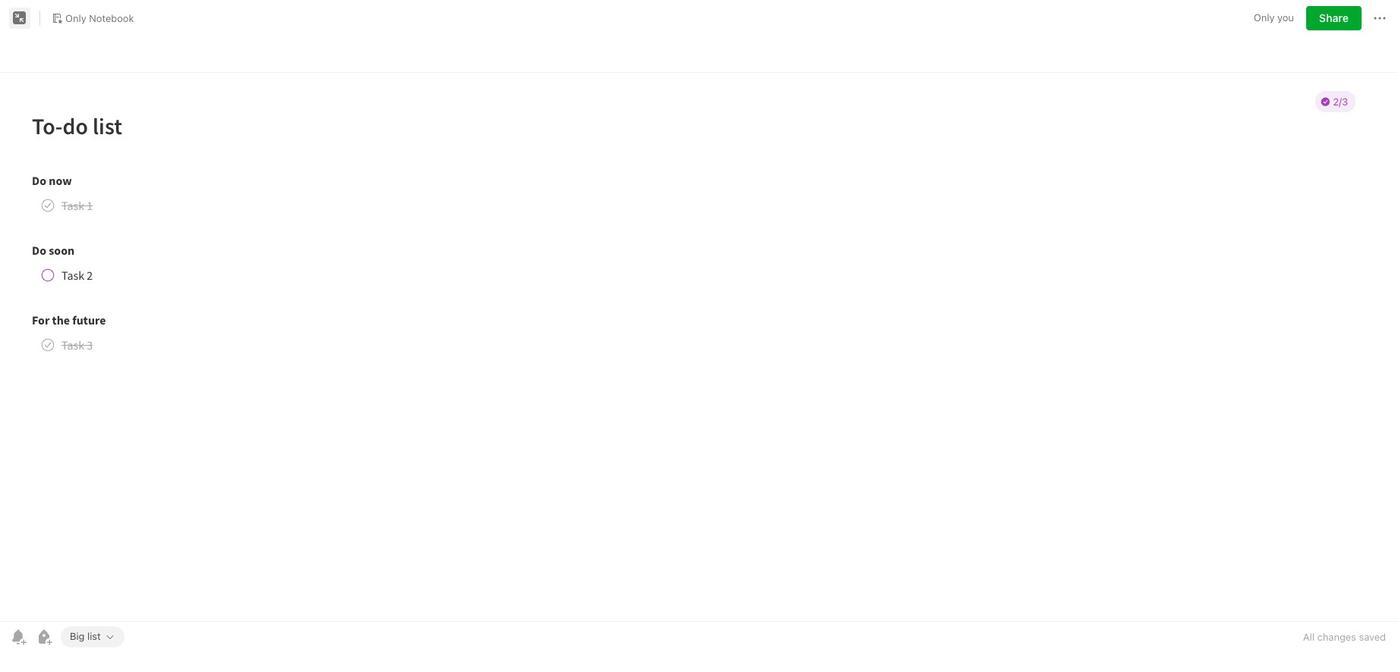 Task type: vqa. For each thing, say whether or not it's contained in the screenshot.
Audio button
no



Task type: describe. For each thing, give the bounding box(es) containing it.
Note Editor text field
[[0, 73, 1398, 622]]

you
[[1278, 12, 1294, 24]]

share button
[[1306, 6, 1362, 30]]

all
[[1303, 632, 1315, 644]]

add a reminder image
[[9, 629, 27, 647]]

changes
[[1318, 632, 1357, 644]]

notebook
[[89, 12, 134, 24]]

Big list Tag actions field
[[101, 632, 115, 643]]

note window element
[[0, 0, 1398, 653]]

collapse note image
[[11, 9, 29, 27]]

all changes saved
[[1303, 632, 1386, 644]]

only notebook button
[[46, 8, 139, 29]]

big
[[70, 631, 85, 643]]

saved
[[1359, 632, 1386, 644]]



Task type: locate. For each thing, give the bounding box(es) containing it.
big list button
[[61, 627, 124, 648]]

More actions field
[[1371, 6, 1389, 30]]

big list
[[70, 631, 101, 643]]

add tag image
[[35, 629, 53, 647]]

more actions image
[[1371, 9, 1389, 27]]

1 only from the left
[[1254, 12, 1275, 24]]

share
[[1319, 11, 1349, 24]]

only left notebook
[[65, 12, 86, 24]]

only left you
[[1254, 12, 1275, 24]]

only for only you
[[1254, 12, 1275, 24]]

only
[[1254, 12, 1275, 24], [65, 12, 86, 24]]

only notebook
[[65, 12, 134, 24]]

only inside button
[[65, 12, 86, 24]]

0 horizontal spatial only
[[65, 12, 86, 24]]

list
[[87, 631, 101, 643]]

only you
[[1254, 12, 1294, 24]]

1 horizontal spatial only
[[1254, 12, 1275, 24]]

only for only notebook
[[65, 12, 86, 24]]

2 only from the left
[[65, 12, 86, 24]]



